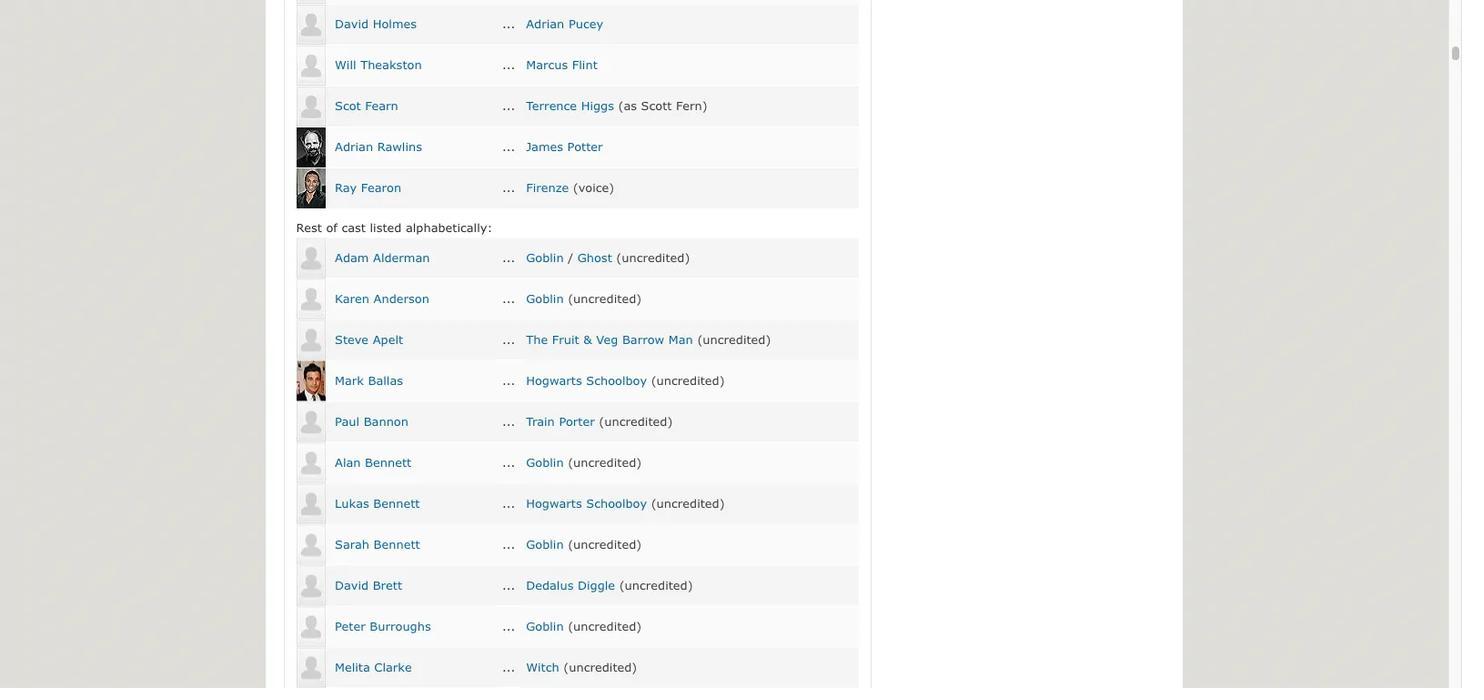 Task type: locate. For each thing, give the bounding box(es) containing it.
goblin up witch
[[526, 619, 564, 633]]

goblin up dedalus
[[526, 537, 564, 551]]

2 vertical spatial bennett
[[374, 537, 420, 551]]

schoolboy for mark ballas
[[586, 373, 647, 387]]

bennett for lukas bennett
[[373, 496, 420, 510]]

1 ... from the top
[[502, 16, 515, 30]]

hogwarts schoolboy (uncredited) for ballas
[[526, 373, 725, 387]]

(uncredited)
[[616, 250, 690, 264], [568, 291, 642, 305], [698, 332, 771, 346], [651, 373, 725, 387], [599, 414, 673, 428], [568, 455, 642, 469], [651, 496, 725, 510], [568, 537, 642, 551], [619, 578, 693, 592], [568, 619, 642, 633], [564, 660, 637, 674]]

hogwarts for mark ballas
[[526, 373, 582, 387]]

goblin (uncredited) up witch (uncredited)
[[526, 619, 642, 633]]

hogwarts schoolboy link down 'porter'
[[526, 496, 647, 510]]

10 ... from the top
[[502, 414, 515, 428]]

12 ... from the top
[[502, 496, 515, 510]]

adrian pucey
[[526, 16, 604, 30]]

potter
[[568, 139, 603, 153]]

paul
[[335, 414, 360, 428]]

2 goblin link from the top
[[526, 291, 564, 305]]

0 vertical spatial hogwarts schoolboy link
[[526, 373, 647, 387]]

1 hogwarts from the top
[[526, 373, 582, 387]]

adam alderman
[[335, 250, 430, 264]]

goblin left /
[[526, 250, 564, 264]]

adrian left pucey
[[526, 16, 565, 30]]

hogwarts up train porter link
[[526, 373, 582, 387]]

5 goblin link from the top
[[526, 619, 564, 633]]

firenze
[[526, 180, 569, 194]]

ray fearon
[[335, 180, 401, 194]]

lukas
[[335, 496, 369, 510]]

peter
[[335, 619, 366, 633]]

1 schoolboy from the top
[[586, 373, 647, 387]]

0 horizontal spatial adrian
[[335, 139, 373, 153]]

1 hogwarts schoolboy (uncredited) from the top
[[526, 373, 725, 387]]

4 ... from the top
[[502, 139, 515, 153]]

... for peter burroughs
[[502, 619, 515, 633]]

steve apelt link
[[335, 332, 403, 346]]

ray
[[335, 180, 357, 194]]

goblin link up dedalus
[[526, 537, 564, 551]]

melita clarke link
[[335, 660, 412, 674]]

goblin for peter burroughs
[[526, 619, 564, 633]]

1 vertical spatial david
[[335, 578, 369, 592]]

the
[[526, 332, 548, 346]]

of
[[326, 220, 338, 234]]

goblin (uncredited) for alan bennett
[[526, 455, 642, 469]]

bennett
[[365, 455, 412, 469], [373, 496, 420, 510], [374, 537, 420, 551]]

11 ... from the top
[[502, 455, 515, 469]]

0 vertical spatial david
[[335, 16, 369, 30]]

fearn
[[365, 98, 398, 112]]

david for david holmes
[[335, 16, 369, 30]]

... for alan bennett
[[502, 455, 515, 469]]

goblin link left /
[[526, 250, 564, 264]]

schoolboy up dedalus diggle (uncredited) on the bottom
[[586, 496, 647, 510]]

goblin link
[[526, 250, 564, 264], [526, 291, 564, 305], [526, 455, 564, 469], [526, 537, 564, 551], [526, 619, 564, 633]]

9 ... from the top
[[502, 373, 515, 387]]

goblin (uncredited) for karen anderson
[[526, 291, 642, 305]]

3 goblin from the top
[[526, 455, 564, 469]]

theakston
[[361, 57, 422, 71]]

3 ... from the top
[[502, 98, 515, 112]]

hogwarts
[[526, 373, 582, 387], [526, 496, 582, 510]]

... for lukas bennett
[[502, 496, 515, 510]]

1 goblin link from the top
[[526, 250, 564, 264]]

1 vertical spatial hogwarts schoolboy link
[[526, 496, 647, 510]]

scot fearn image
[[297, 86, 326, 126]]

8 ... from the top
[[502, 332, 515, 346]]

adrian rawlins link
[[335, 139, 422, 153]]

burroughs
[[370, 619, 431, 633]]

hogwarts schoolboy (uncredited) up dedalus diggle (uncredited) on the bottom
[[526, 496, 725, 510]]

witch
[[526, 660, 559, 674]]

peter burroughs image
[[297, 607, 326, 647]]

ghost link
[[578, 250, 612, 264]]

5 goblin from the top
[[526, 619, 564, 633]]

david
[[335, 16, 369, 30], [335, 578, 369, 592]]

david holmes link
[[335, 16, 417, 30]]

goblin link up the
[[526, 291, 564, 305]]

mark ballas image
[[297, 361, 326, 401]]

... for david brett
[[502, 578, 515, 592]]

2 schoolboy from the top
[[586, 496, 647, 510]]

schoolboy down the fruit & veg barrow man link
[[586, 373, 647, 387]]

marcus
[[526, 57, 568, 71]]

2 hogwarts schoolboy (uncredited) from the top
[[526, 496, 725, 510]]

adrian down scot
[[335, 139, 373, 153]]

goblin (uncredited)
[[526, 291, 642, 305], [526, 455, 642, 469], [526, 537, 642, 551], [526, 619, 642, 633]]

2 david from the top
[[335, 578, 369, 592]]

melita
[[335, 660, 370, 674]]

adrian rawlins image
[[297, 127, 326, 167]]

goblin (uncredited) down 'porter'
[[526, 455, 642, 469]]

david holmes image
[[297, 4, 326, 44]]

sarah bennett image
[[297, 525, 326, 565]]

2 ... from the top
[[502, 57, 515, 71]]

2 goblin from the top
[[526, 291, 564, 305]]

goblin / ghost (uncredited)
[[526, 250, 690, 264]]

0 vertical spatial hogwarts
[[526, 373, 582, 387]]

alan bennett image
[[297, 443, 326, 483]]

adrian for adrian pucey
[[526, 16, 565, 30]]

1 vertical spatial hogwarts schoolboy (uncredited)
[[526, 496, 725, 510]]

scott
[[641, 98, 672, 112]]

4 goblin from the top
[[526, 537, 564, 551]]

goblin link down train at the left
[[526, 455, 564, 469]]

bennett right lukas
[[373, 496, 420, 510]]

0 vertical spatial schoolboy
[[586, 373, 647, 387]]

listed
[[370, 220, 402, 234]]

hogwarts schoolboy (uncredited)
[[526, 373, 725, 387], [526, 496, 725, 510]]

peter burroughs
[[335, 619, 431, 633]]

14 ... from the top
[[502, 578, 515, 592]]

bennett up brett
[[374, 537, 420, 551]]

flint
[[572, 57, 598, 71]]

brett
[[373, 578, 402, 592]]

4 goblin (uncredited) from the top
[[526, 619, 642, 633]]

alan bennett link
[[335, 455, 412, 469]]

schoolboy for lukas bennett
[[586, 496, 647, 510]]

hogwarts schoolboy link
[[526, 373, 647, 387], [526, 496, 647, 510]]

0 vertical spatial adrian
[[526, 16, 565, 30]]

sarah bennett
[[335, 537, 420, 551]]

rest
[[296, 220, 322, 234]]

1 horizontal spatial adrian
[[526, 16, 565, 30]]

1 david from the top
[[335, 16, 369, 30]]

1 vertical spatial schoolboy
[[586, 496, 647, 510]]

alderman
[[373, 250, 430, 264]]

... for david holmes
[[502, 16, 515, 30]]

goblin (uncredited) up the &
[[526, 291, 642, 305]]

15 ... from the top
[[502, 619, 515, 633]]

will theakston image
[[297, 45, 326, 85]]

dedalus
[[526, 578, 574, 592]]

apelt
[[373, 332, 403, 346]]

clarke
[[374, 660, 412, 674]]

james
[[526, 139, 563, 153]]

hogwarts schoolboy (uncredited) for bennett
[[526, 496, 725, 510]]

4 goblin link from the top
[[526, 537, 564, 551]]

5 ... from the top
[[502, 180, 515, 194]]

13 ... from the top
[[502, 537, 515, 551]]

veg
[[596, 332, 618, 346]]

bennett right alan on the bottom of page
[[365, 455, 412, 469]]

...
[[502, 16, 515, 30], [502, 57, 515, 71], [502, 98, 515, 112], [502, 139, 515, 153], [502, 180, 515, 194], [502, 250, 515, 264], [502, 291, 515, 305], [502, 332, 515, 346], [502, 373, 515, 387], [502, 414, 515, 428], [502, 455, 515, 469], [502, 496, 515, 510], [502, 537, 515, 551], [502, 578, 515, 592], [502, 619, 515, 633], [502, 660, 515, 674]]

goblin down train at the left
[[526, 455, 564, 469]]

adrian pucey link
[[526, 16, 604, 30]]

david left brett
[[335, 578, 369, 592]]

adrian for adrian rawlins
[[335, 139, 373, 153]]

rawlins
[[377, 139, 422, 153]]

ghost
[[578, 250, 612, 264]]

schoolboy
[[586, 373, 647, 387], [586, 496, 647, 510]]

0 vertical spatial hogwarts schoolboy (uncredited)
[[526, 373, 725, 387]]

7 ... from the top
[[502, 291, 515, 305]]

lukas bennett
[[335, 496, 420, 510]]

will theakston link
[[335, 57, 422, 71]]

sarah
[[335, 537, 370, 551]]

(as
[[618, 98, 637, 112]]

0 vertical spatial bennett
[[365, 455, 412, 469]]

ray fearon link
[[335, 180, 401, 194]]

alphabetically:
[[406, 220, 493, 234]]

1 goblin (uncredited) from the top
[[526, 291, 642, 305]]

david right david holmes image at top
[[335, 16, 369, 30]]

marcus flint
[[526, 57, 598, 71]]

1 vertical spatial adrian
[[335, 139, 373, 153]]

2 goblin (uncredited) from the top
[[526, 455, 642, 469]]

goblin (uncredited) up diggle
[[526, 537, 642, 551]]

hogwarts schoolboy (uncredited) down the fruit & veg barrow man link
[[526, 373, 725, 387]]

goblin link up witch
[[526, 619, 564, 633]]

16 ... from the top
[[502, 660, 515, 674]]

... for steve apelt
[[502, 332, 515, 346]]

3 goblin (uncredited) from the top
[[526, 537, 642, 551]]

1 vertical spatial hogwarts
[[526, 496, 582, 510]]

train porter (uncredited)
[[526, 414, 673, 428]]

... for paul bannon
[[502, 414, 515, 428]]

hogwarts schoolboy link down the &
[[526, 373, 647, 387]]

david brett link
[[335, 578, 402, 592]]

goblin link for adam alderman
[[526, 250, 564, 264]]

will theakston
[[335, 57, 422, 71]]

rest of cast listed alphabetically:
[[296, 220, 493, 234]]

adam
[[335, 250, 369, 264]]

1 hogwarts schoolboy link from the top
[[526, 373, 647, 387]]

6 ... from the top
[[502, 250, 515, 264]]

hogwarts up dedalus
[[526, 496, 582, 510]]

3 goblin link from the top
[[526, 455, 564, 469]]

... for will theakston
[[502, 57, 515, 71]]

paul bannon link
[[335, 414, 409, 428]]

holmes
[[373, 16, 417, 30]]

paul bannon image
[[297, 402, 326, 442]]

goblin link for karen anderson
[[526, 291, 564, 305]]

1 vertical spatial bennett
[[373, 496, 420, 510]]

melita clarke
[[335, 660, 412, 674]]

2 hogwarts schoolboy link from the top
[[526, 496, 647, 510]]

adrian
[[526, 16, 565, 30], [335, 139, 373, 153]]

goblin up the
[[526, 291, 564, 305]]

2 hogwarts from the top
[[526, 496, 582, 510]]

... for adam alderman
[[502, 250, 515, 264]]

scot fearn
[[335, 98, 398, 112]]



Task type: describe. For each thing, give the bounding box(es) containing it.
the fruit & veg barrow man link
[[526, 332, 693, 346]]

... for scot fearn
[[502, 98, 515, 112]]

adam alderman image
[[297, 238, 326, 278]]

alan
[[335, 455, 361, 469]]

... for karen anderson
[[502, 291, 515, 305]]

goblin for karen anderson
[[526, 291, 564, 305]]

peter burroughs link
[[335, 619, 431, 633]]

... for melita clarke
[[502, 660, 515, 674]]

steve apelt
[[335, 332, 403, 346]]

bannon
[[364, 414, 409, 428]]

... for sarah bennett
[[502, 537, 515, 551]]

cast
[[342, 220, 366, 234]]

/
[[568, 250, 573, 264]]

... for mark ballas
[[502, 373, 515, 387]]

james potter
[[526, 139, 603, 153]]

&
[[584, 332, 592, 346]]

marcus flint link
[[526, 57, 598, 71]]

scot fearn link
[[335, 98, 398, 112]]

terrence
[[526, 98, 577, 112]]

david holmes
[[335, 16, 417, 30]]

goblin link for peter burroughs
[[526, 619, 564, 633]]

goblin for alan bennett
[[526, 455, 564, 469]]

lukas bennett link
[[335, 496, 420, 510]]

karen anderson image
[[297, 279, 326, 319]]

terrence higgs (as scott fern)
[[526, 98, 708, 112]]

karen
[[335, 291, 369, 305]]

dedalus diggle (uncredited)
[[526, 578, 693, 592]]

train porter link
[[526, 414, 595, 428]]

... for ray fearon
[[502, 180, 515, 194]]

goblin (uncredited) for sarah bennett
[[526, 537, 642, 551]]

mark
[[335, 373, 364, 387]]

david brett
[[335, 578, 402, 592]]

goblin (uncredited) for peter burroughs
[[526, 619, 642, 633]]

fern)
[[676, 98, 708, 112]]

david for david brett
[[335, 578, 369, 592]]

mark ballas link
[[335, 373, 403, 387]]

hogwarts schoolboy link for lukas bennett
[[526, 496, 647, 510]]

(voice)
[[573, 180, 614, 194]]

goblin link for alan bennett
[[526, 455, 564, 469]]

dedalus diggle link
[[526, 578, 615, 592]]

ballas
[[368, 373, 403, 387]]

firenze (voice)
[[526, 180, 614, 194]]

firenze link
[[526, 180, 569, 194]]

porter
[[559, 414, 595, 428]]

emily dale image
[[297, 0, 326, 3]]

will
[[335, 57, 356, 71]]

melita clarke image
[[297, 648, 326, 688]]

karen anderson link
[[335, 291, 430, 305]]

alan bennett
[[335, 455, 412, 469]]

train
[[526, 414, 555, 428]]

1 goblin from the top
[[526, 250, 564, 264]]

higgs
[[581, 98, 614, 112]]

sarah bennett link
[[335, 537, 420, 551]]

mark ballas
[[335, 373, 403, 387]]

barrow
[[622, 332, 665, 346]]

fearon
[[361, 180, 401, 194]]

bennett for alan bennett
[[365, 455, 412, 469]]

... for adrian rawlins
[[502, 139, 515, 153]]

james potter link
[[526, 139, 603, 153]]

man
[[669, 332, 693, 346]]

goblin for sarah bennett
[[526, 537, 564, 551]]

steve
[[335, 332, 369, 346]]

lukas bennett image
[[297, 484, 326, 524]]

paul bannon
[[335, 414, 409, 428]]

adam alderman link
[[335, 250, 430, 264]]

hogwarts schoolboy link for mark ballas
[[526, 373, 647, 387]]

fruit
[[552, 332, 579, 346]]

diggle
[[578, 578, 615, 592]]

steve apelt image
[[297, 320, 326, 360]]

hogwarts for lukas bennett
[[526, 496, 582, 510]]

the fruit & veg barrow man (uncredited)
[[526, 332, 771, 346]]

adrian rawlins
[[335, 139, 422, 153]]

bennett for sarah bennett
[[374, 537, 420, 551]]

ray fearon image
[[297, 168, 326, 208]]

witch link
[[526, 660, 559, 674]]

karen anderson
[[335, 291, 430, 305]]

david brett image
[[297, 566, 326, 606]]

pucey
[[569, 16, 604, 30]]

goblin link for sarah bennett
[[526, 537, 564, 551]]

anderson
[[374, 291, 430, 305]]

terrence higgs link
[[526, 98, 614, 112]]

scot
[[335, 98, 361, 112]]



Task type: vqa. For each thing, say whether or not it's contained in the screenshot.


